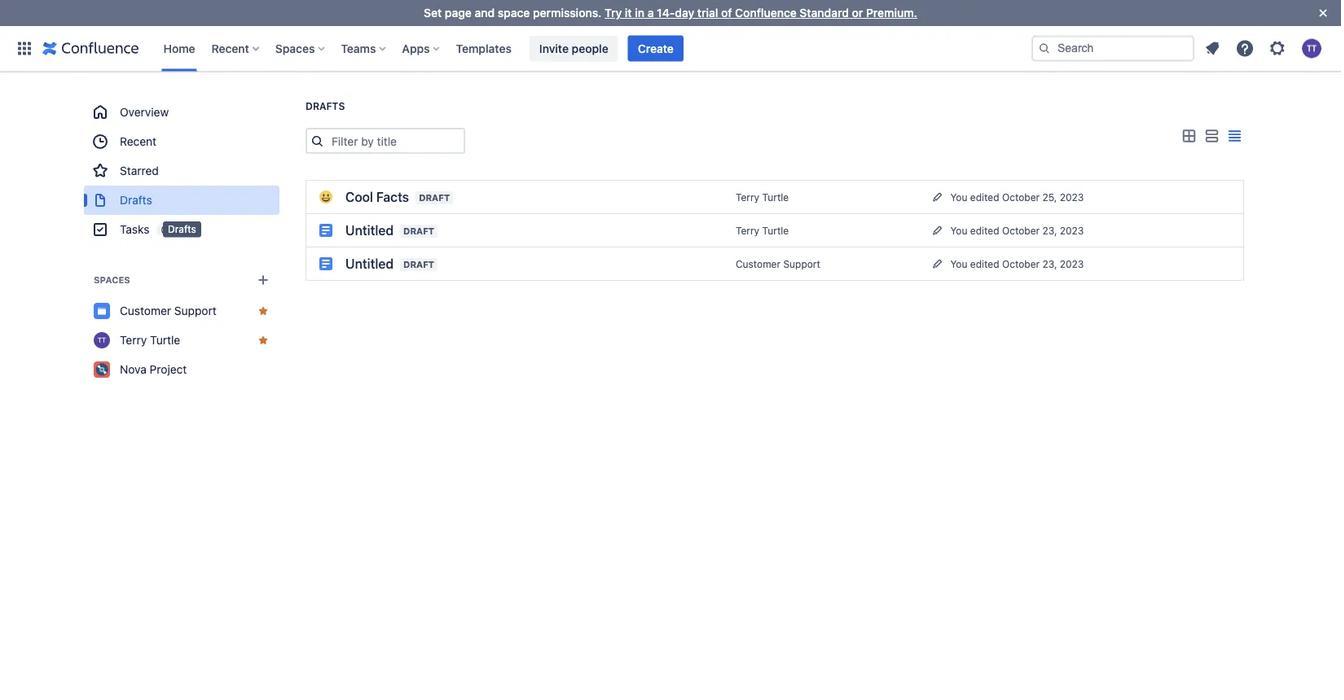 Task type: locate. For each thing, give the bounding box(es) containing it.
draft for the customer support link to the top
[[404, 260, 435, 270]]

2 unstar this space image from the top
[[257, 334, 270, 347]]

edited
[[971, 192, 1000, 203], [971, 225, 1000, 236], [971, 258, 1000, 270]]

nova
[[120, 363, 147, 377]]

1 october from the top
[[1003, 192, 1040, 203]]

3 edited from the top
[[971, 258, 1000, 270]]

1 edited from the top
[[971, 192, 1000, 203]]

1 you edited october 23, 2023 from the top
[[951, 225, 1084, 236]]

banner
[[0, 26, 1342, 72]]

turtle
[[763, 192, 789, 203], [763, 225, 789, 237], [150, 334, 180, 347]]

2 you edited october 23, 2023 from the top
[[951, 258, 1084, 270]]

home
[[163, 42, 195, 55]]

2 vertical spatial draft
[[404, 260, 435, 270]]

0 vertical spatial 2023
[[1060, 192, 1084, 203]]

0 vertical spatial support
[[784, 259, 821, 270]]

appswitcher icon image
[[15, 39, 34, 58]]

banner containing home
[[0, 26, 1342, 72]]

1 vertical spatial terry
[[736, 225, 760, 237]]

group
[[84, 98, 280, 245]]

0
[[161, 224, 167, 236]]

0 horizontal spatial customer support link
[[84, 297, 280, 326]]

you for untitled terry turtle link
[[951, 225, 968, 236]]

2 2023 from the top
[[1060, 225, 1084, 236]]

cards image
[[1180, 127, 1199, 146]]

2 edited from the top
[[971, 225, 1000, 236]]

starred link
[[84, 157, 280, 186]]

2 vertical spatial october
[[1003, 258, 1040, 270]]

premium.
[[866, 6, 918, 20]]

0 horizontal spatial customer
[[120, 304, 171, 318]]

unstar this space image for customer support
[[257, 305, 270, 318]]

1 vertical spatial 2023
[[1060, 225, 1084, 236]]

confluence image
[[42, 39, 139, 58], [42, 39, 139, 58]]

space
[[498, 6, 530, 20]]

1 horizontal spatial customer support link
[[736, 259, 821, 270]]

1 vertical spatial unstar this space image
[[257, 334, 270, 347]]

2 vertical spatial edited
[[971, 258, 1000, 270]]

project
[[150, 363, 187, 377]]

1 2023 from the top
[[1060, 192, 1084, 203]]

create link
[[628, 35, 684, 62]]

terry turtle
[[736, 192, 789, 203], [736, 225, 789, 237], [120, 334, 180, 347]]

2 untitled from the top
[[346, 256, 394, 272]]

set
[[424, 6, 442, 20]]

or
[[852, 6, 864, 20]]

1 vertical spatial october
[[1003, 225, 1040, 236]]

2 october from the top
[[1003, 225, 1040, 236]]

terry turtle for untitled
[[736, 225, 789, 237]]

1 horizontal spatial customer
[[736, 259, 781, 270]]

1 vertical spatial spaces
[[94, 275, 130, 286]]

2 you from the top
[[951, 225, 968, 236]]

support
[[784, 259, 821, 270], [174, 304, 217, 318]]

unstar this space image
[[257, 305, 270, 318], [257, 334, 270, 347]]

it
[[625, 6, 632, 20]]

1 vertical spatial turtle
[[763, 225, 789, 237]]

23,
[[1043, 225, 1058, 236], [1043, 258, 1058, 270]]

0 vertical spatial unstar this space image
[[257, 305, 270, 318]]

edited for cool facts terry turtle link
[[971, 192, 1000, 203]]

drafts right the 0
[[168, 224, 196, 235]]

2 horizontal spatial drafts
[[306, 101, 345, 112]]

1 vertical spatial customer support link
[[84, 297, 280, 326]]

search image
[[1039, 42, 1052, 55]]

1 horizontal spatial support
[[784, 259, 821, 270]]

october for untitled terry turtle link
[[1003, 225, 1040, 236]]

apps
[[402, 42, 430, 55]]

0 vertical spatial october
[[1003, 192, 1040, 203]]

confluence
[[735, 6, 797, 20]]

1 unstar this space image from the top
[[257, 305, 270, 318]]

spaces down tasks
[[94, 275, 130, 286]]

settings icon image
[[1268, 39, 1288, 58]]

draft
[[419, 193, 450, 203], [404, 226, 435, 237], [404, 260, 435, 270]]

recent button
[[207, 35, 266, 62]]

create
[[638, 42, 674, 55]]

page image down :grinning: image
[[320, 224, 333, 237]]

0 vertical spatial terry
[[736, 192, 760, 203]]

nova project
[[120, 363, 187, 377]]

drafts inside drafts link
[[120, 194, 152, 207]]

spaces inside popup button
[[275, 42, 315, 55]]

1 vertical spatial 23,
[[1043, 258, 1058, 270]]

2 vertical spatial you
[[951, 258, 968, 270]]

0 horizontal spatial support
[[174, 304, 217, 318]]

0 vertical spatial spaces
[[275, 42, 315, 55]]

customer support link
[[736, 259, 821, 270], [84, 297, 280, 326]]

0 vertical spatial 23,
[[1043, 225, 1058, 236]]

invite
[[540, 42, 569, 55]]

1 horizontal spatial customer support
[[736, 259, 821, 270]]

drafts
[[306, 101, 345, 112], [120, 194, 152, 207], [168, 224, 196, 235]]

3 october from the top
[[1003, 258, 1040, 270]]

1 vertical spatial page image
[[320, 258, 333, 271]]

page image for terry
[[320, 224, 333, 237]]

2 vertical spatial terry turtle
[[120, 334, 180, 347]]

october
[[1003, 192, 1040, 203], [1003, 225, 1040, 236], [1003, 258, 1040, 270]]

2 page image from the top
[[320, 258, 333, 271]]

0 horizontal spatial drafts
[[120, 194, 152, 207]]

spaces button
[[270, 35, 331, 62]]

3 2023 from the top
[[1060, 258, 1084, 270]]

2023
[[1060, 192, 1084, 203], [1060, 225, 1084, 236], [1060, 258, 1084, 270]]

1 page image from the top
[[320, 224, 333, 237]]

0 horizontal spatial customer support
[[120, 304, 217, 318]]

0 vertical spatial you edited october 23, 2023
[[951, 225, 1084, 236]]

draft for untitled terry turtle link
[[404, 226, 435, 237]]

untitled
[[346, 223, 394, 238], [346, 256, 394, 272]]

drafts link
[[84, 186, 280, 215]]

recent
[[212, 42, 249, 55], [120, 135, 157, 148]]

day
[[675, 6, 695, 20]]

0 vertical spatial page image
[[320, 224, 333, 237]]

1 vertical spatial drafts
[[120, 194, 152, 207]]

0 vertical spatial edited
[[971, 192, 1000, 203]]

0 vertical spatial customer support
[[736, 259, 821, 270]]

1 untitled from the top
[[346, 223, 394, 238]]

2 vertical spatial turtle
[[150, 334, 180, 347]]

customer
[[736, 259, 781, 270], [120, 304, 171, 318]]

2 vertical spatial terry turtle link
[[84, 326, 280, 355]]

recent up starred
[[120, 135, 157, 148]]

overview
[[120, 106, 169, 119]]

customer support
[[736, 259, 821, 270], [120, 304, 217, 318]]

apps button
[[397, 35, 446, 62]]

0 vertical spatial turtle
[[763, 192, 789, 203]]

recent right home
[[212, 42, 249, 55]]

0 vertical spatial draft
[[419, 193, 450, 203]]

2 vertical spatial 2023
[[1060, 258, 1084, 270]]

0 vertical spatial customer
[[736, 259, 781, 270]]

drafts up tasks
[[120, 194, 152, 207]]

you edited october 23, 2023
[[951, 225, 1084, 236], [951, 258, 1084, 270]]

templates link
[[451, 35, 517, 62]]

october for cool facts terry turtle link
[[1003, 192, 1040, 203]]

1 vertical spatial customer
[[120, 304, 171, 318]]

page image for customer
[[320, 258, 333, 271]]

1 you from the top
[[951, 192, 968, 203]]

0 vertical spatial you
[[951, 192, 968, 203]]

1 horizontal spatial drafts
[[168, 224, 196, 235]]

1 vertical spatial terry turtle link
[[736, 225, 789, 237]]

1 vertical spatial untitled
[[346, 256, 394, 272]]

:grinning: image
[[320, 191, 333, 204]]

1 vertical spatial you
[[951, 225, 968, 236]]

untitled for terry turtle
[[346, 223, 394, 238]]

1 horizontal spatial recent
[[212, 42, 249, 55]]

0 vertical spatial drafts
[[306, 101, 345, 112]]

1 vertical spatial terry turtle
[[736, 225, 789, 237]]

spaces
[[275, 42, 315, 55], [94, 275, 130, 286]]

page image right create a space icon on the top left of the page
[[320, 258, 333, 271]]

1 horizontal spatial spaces
[[275, 42, 315, 55]]

you edited october 25, 2023
[[951, 192, 1084, 203]]

october for the customer support link to the top
[[1003, 258, 1040, 270]]

0 vertical spatial untitled
[[346, 223, 394, 238]]

page image
[[320, 224, 333, 237], [320, 258, 333, 271]]

spaces right "recent" popup button
[[275, 42, 315, 55]]

1 23, from the top
[[1043, 225, 1058, 236]]

2 23, from the top
[[1043, 258, 1058, 270]]

drafts down spaces popup button
[[306, 101, 345, 112]]

you
[[951, 192, 968, 203], [951, 225, 968, 236], [951, 258, 968, 270]]

1 vertical spatial draft
[[404, 226, 435, 237]]

edited for untitled terry turtle link
[[971, 225, 1000, 236]]

0 vertical spatial recent
[[212, 42, 249, 55]]

3 you from the top
[[951, 258, 968, 270]]

1 vertical spatial edited
[[971, 225, 1000, 236]]

0 horizontal spatial recent
[[120, 135, 157, 148]]

0 vertical spatial terry turtle link
[[736, 192, 789, 203]]

0 vertical spatial terry turtle
[[736, 192, 789, 203]]

terry
[[736, 192, 760, 203], [736, 225, 760, 237], [120, 334, 147, 347]]

list image
[[1202, 127, 1222, 146]]

terry turtle link
[[736, 192, 789, 203], [736, 225, 789, 237], [84, 326, 280, 355]]

1 vertical spatial you edited october 23, 2023
[[951, 258, 1084, 270]]



Task type: vqa. For each thing, say whether or not it's contained in the screenshot.
Untitled
yes



Task type: describe. For each thing, give the bounding box(es) containing it.
you edited october 23, 2023 for customer support
[[951, 258, 1084, 270]]

of
[[721, 6, 732, 20]]

overview link
[[84, 98, 280, 127]]

terry turtle link for untitled
[[736, 225, 789, 237]]

set page and space permissions. try it in a 14-day trial of confluence standard or premium.
[[424, 6, 918, 20]]

global element
[[10, 26, 1029, 71]]

2 vertical spatial terry
[[120, 334, 147, 347]]

facts
[[377, 190, 409, 205]]

23, for customer support
[[1043, 258, 1058, 270]]

notification icon image
[[1203, 39, 1223, 58]]

group containing overview
[[84, 98, 280, 245]]

nova project link
[[84, 355, 280, 385]]

invite people
[[540, 42, 609, 55]]

2023 for cool facts terry turtle link
[[1060, 192, 1084, 203]]

recent link
[[84, 127, 280, 157]]

you for cool facts terry turtle link
[[951, 192, 968, 203]]

people
[[572, 42, 609, 55]]

try it in a 14-day trial of confluence standard or premium. link
[[605, 6, 918, 20]]

teams button
[[336, 35, 392, 62]]

close image
[[1314, 3, 1334, 23]]

turtle for cool facts
[[763, 192, 789, 203]]

terry for cool facts
[[736, 192, 760, 203]]

1 vertical spatial support
[[174, 304, 217, 318]]

compact list image
[[1225, 127, 1245, 146]]

unstar this space image for terry turtle
[[257, 334, 270, 347]]

terry turtle for cool facts
[[736, 192, 789, 203]]

2023 for untitled terry turtle link
[[1060, 225, 1084, 236]]

2 vertical spatial drafts
[[168, 224, 196, 235]]

untitled for customer support
[[346, 256, 394, 272]]

help icon image
[[1236, 39, 1255, 58]]

23, for terry turtle
[[1043, 225, 1058, 236]]

create a space image
[[254, 271, 273, 290]]

you edited october 23, 2023 for terry turtle
[[951, 225, 1084, 236]]

trial
[[698, 6, 719, 20]]

recent inside popup button
[[212, 42, 249, 55]]

edited for the customer support link to the top
[[971, 258, 1000, 270]]

page
[[445, 6, 472, 20]]

standard
[[800, 6, 849, 20]]

home link
[[159, 35, 200, 62]]

a
[[648, 6, 654, 20]]

your profile and preferences image
[[1303, 39, 1322, 58]]

1 vertical spatial customer support
[[120, 304, 217, 318]]

and
[[475, 6, 495, 20]]

starred
[[120, 164, 159, 178]]

templates
[[456, 42, 512, 55]]

cool
[[346, 190, 373, 205]]

turtle for untitled
[[763, 225, 789, 237]]

invite people button
[[530, 35, 618, 62]]

0 horizontal spatial spaces
[[94, 275, 130, 286]]

permissions.
[[533, 6, 602, 20]]

0 vertical spatial customer support link
[[736, 259, 821, 270]]

14-
[[657, 6, 675, 20]]

teams
[[341, 42, 376, 55]]

1 vertical spatial recent
[[120, 135, 157, 148]]

tasks
[[120, 223, 149, 236]]

25,
[[1043, 192, 1058, 203]]

in
[[635, 6, 645, 20]]

cool facts
[[346, 190, 409, 205]]

Filter by title field
[[327, 130, 464, 152]]

you for the customer support link to the top
[[951, 258, 968, 270]]

try
[[605, 6, 622, 20]]

2023 for the customer support link to the top
[[1060, 258, 1084, 270]]

terry for untitled
[[736, 225, 760, 237]]

terry turtle link for cool facts
[[736, 192, 789, 203]]

:grinning: image
[[320, 191, 333, 204]]

Search field
[[1032, 35, 1195, 62]]

draft for cool facts terry turtle link
[[419, 193, 450, 203]]



